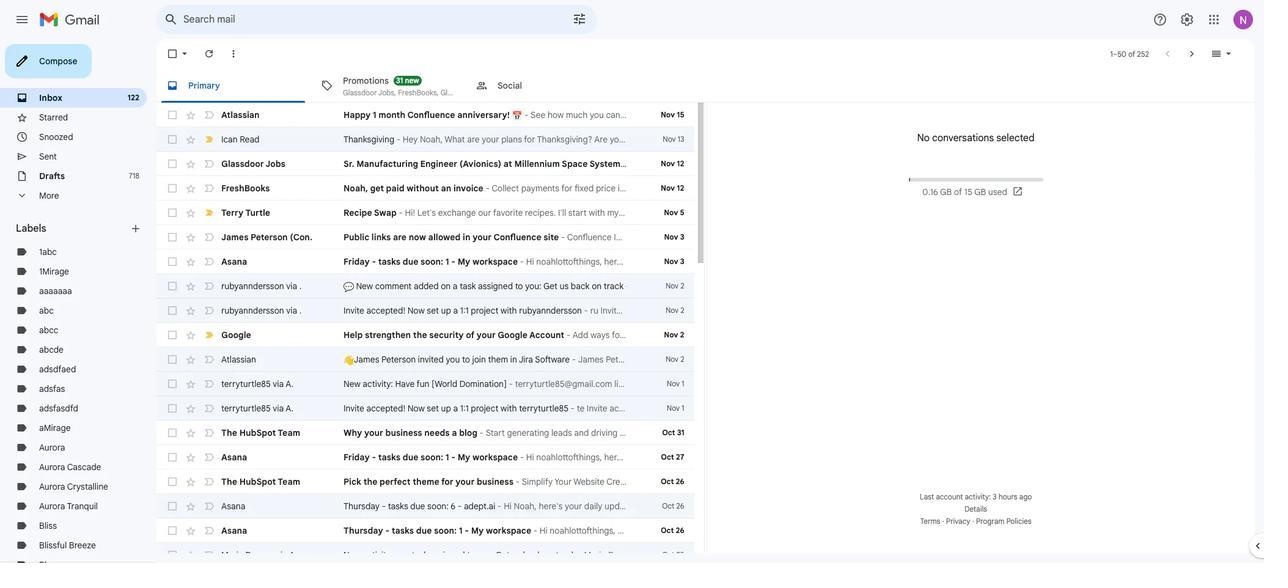 Task type: vqa. For each thing, say whether or not it's contained in the screenshot.


Task type: locate. For each thing, give the bounding box(es) containing it.
1 vertical spatial a.
[[286, 403, 294, 414]]

· down details
[[973, 517, 975, 526]]

james peterson invited you to join them in jira software
[[354, 354, 570, 365]]

· right the terms
[[943, 517, 945, 526]]

new for new activity on a task assigned to you: get us back on track -
[[344, 550, 361, 561]]

set down new activity: have fun [world domination] -
[[427, 403, 439, 414]]

0 horizontal spatial assigned
[[430, 550, 465, 561]]

asana for thursday - tasks due soon: 6 - adept.ai
[[221, 501, 245, 512]]

31 left new
[[396, 76, 403, 85]]

oct 26 for pick the perfect theme for your business -
[[661, 477, 685, 486]]

last account activity: 3 hours ago details terms · privacy · program policies
[[920, 492, 1032, 526]]

1 horizontal spatial for
[[858, 158, 870, 169]]

breeze
[[69, 540, 96, 551]]

1 now from the top
[[408, 305, 425, 316]]

1 terryturtle85 via a. from the top
[[221, 379, 294, 390]]

you: down adept.ai
[[478, 550, 494, 561]]

adsfas link
[[39, 383, 65, 394]]

4 row from the top
[[157, 176, 694, 201]]

1 up from the top
[[441, 305, 451, 316]]

no
[[918, 132, 930, 144]]

labels heading
[[16, 223, 130, 235]]

1:1 up help strengthen the security of your google account -
[[460, 305, 469, 316]]

a
[[630, 158, 636, 169]]

settings image
[[1180, 12, 1195, 27]]

4 aurora from the top
[[39, 501, 65, 512]]

12 up 5
[[677, 183, 685, 193]]

row
[[157, 103, 694, 127], [157, 127, 694, 152], [157, 152, 939, 176], [157, 176, 694, 201], [157, 201, 694, 225], [157, 225, 694, 250], [157, 250, 694, 274], [157, 274, 694, 298], [157, 298, 694, 323], [157, 323, 694, 347], [157, 347, 694, 372], [157, 372, 694, 396], [157, 396, 694, 421], [157, 421, 694, 445], [157, 445, 694, 470], [157, 470, 694, 494], [157, 494, 1205, 519], [157, 519, 694, 543], [157, 543, 694, 563]]

2 vertical spatial 3
[[993, 492, 997, 501]]

2 nov 1 from the top
[[667, 404, 685, 413]]

1 vertical spatial now
[[408, 403, 425, 414]]

1 vertical spatial 1:1
[[460, 403, 469, 414]]

aurora up bliss link
[[39, 501, 65, 512]]

friday down public
[[344, 256, 370, 267]]

due down thursday - tasks due soon: 6 - adept.ai
[[416, 525, 432, 536]]

in left 'los'
[[779, 158, 786, 169]]

1 horizontal spatial you:
[[525, 281, 542, 292]]

thursday down the pick
[[344, 501, 380, 512]]

tasks down perfect on the left bottom of page
[[388, 501, 408, 512]]

1 vertical spatial nov 3
[[664, 257, 685, 266]]

1 horizontal spatial ·
[[973, 517, 975, 526]]

engineer
[[420, 158, 458, 169]]

1 vertical spatial with
[[501, 403, 517, 414]]

1 vertical spatial peterson
[[382, 354, 416, 365]]

promotions
[[343, 75, 389, 86]]

5 row from the top
[[157, 201, 694, 225]]

peterson for invited
[[382, 354, 416, 365]]

peterson up have
[[382, 354, 416, 365]]

15 row from the top
[[157, 445, 694, 470]]

now up why your business needs a blog - on the bottom of the page
[[408, 403, 425, 414]]

up up security
[[441, 305, 451, 316]]

None checkbox
[[166, 48, 179, 60], [166, 158, 179, 170], [166, 182, 179, 194], [166, 207, 179, 219], [166, 231, 179, 243], [166, 305, 179, 317], [166, 353, 179, 366], [166, 402, 179, 415], [166, 500, 179, 512], [166, 525, 179, 537], [166, 48, 179, 60], [166, 158, 179, 170], [166, 182, 179, 194], [166, 207, 179, 219], [166, 231, 179, 243], [166, 305, 179, 317], [166, 353, 179, 366], [166, 402, 179, 415], [166, 500, 179, 512], [166, 525, 179, 537]]

None checkbox
[[166, 109, 179, 121], [166, 133, 179, 146], [166, 256, 179, 268], [166, 280, 179, 292], [166, 329, 179, 341], [166, 378, 179, 390], [166, 427, 179, 439], [166, 451, 179, 464], [166, 476, 179, 488], [166, 549, 179, 561], [166, 109, 179, 121], [166, 133, 179, 146], [166, 256, 179, 268], [166, 280, 179, 292], [166, 329, 179, 341], [166, 378, 179, 390], [166, 427, 179, 439], [166, 451, 179, 464], [166, 476, 179, 488], [166, 549, 179, 561]]

on
[[441, 281, 451, 292], [592, 281, 602, 292], [393, 550, 403, 561], [544, 550, 554, 561]]

0 vertical spatial a.
[[286, 379, 294, 390]]

1 vertical spatial the hubspot team
[[221, 476, 300, 487]]

1 vertical spatial james
[[354, 354, 379, 365]]

thursday up activity
[[344, 525, 383, 536]]

0 vertical spatial now
[[408, 305, 425, 316]]

1 vertical spatial up
[[441, 403, 451, 414]]

2 vertical spatial new
[[344, 550, 361, 561]]

a.
[[286, 379, 294, 390], [286, 403, 294, 414]]

nov 12 down nov 13
[[661, 159, 685, 168]]

0 horizontal spatial 31
[[396, 76, 403, 85]]

2 now from the top
[[408, 403, 425, 414]]

terryturtle85 via a.
[[221, 379, 294, 390], [221, 403, 294, 414]]

with right organized
[[1112, 501, 1128, 512]]

project down domination]
[[471, 403, 499, 414]]

1 vertical spatial activity:
[[965, 492, 991, 501]]

2 vertical spatial for
[[987, 501, 998, 512]]

1 hubspot from the top
[[240, 427, 276, 438]]

0 vertical spatial for
[[858, 158, 870, 169]]

due down theme
[[411, 501, 425, 512]]

2 a. from the top
[[286, 403, 294, 414]]

None search field
[[157, 5, 597, 34]]

1 horizontal spatial peterson
[[382, 354, 416, 365]]

help strengthen the security of your google account -
[[344, 330, 573, 341]]

2 vertical spatial with
[[1112, 501, 1128, 512]]

0 vertical spatial hubspot
[[240, 427, 276, 438]]

right
[[967, 501, 985, 512]]

0 vertical spatial nov 3
[[664, 232, 685, 242]]

0 vertical spatial peterson
[[251, 232, 288, 243]]

17 row from the top
[[157, 494, 1205, 519]]

2 1:1 from the top
[[460, 403, 469, 414]]

31
[[396, 76, 403, 85], [677, 428, 685, 437]]

oct left 25
[[663, 550, 675, 560]]

accepted!
[[367, 305, 405, 316], [367, 403, 405, 414]]

2 project from the top
[[471, 403, 499, 414]]

1 vertical spatial hubspot
[[240, 476, 276, 487]]

first:
[[708, 501, 727, 512]]

0 vertical spatial project
[[471, 305, 499, 316]]

1 . from the top
[[299, 281, 302, 292]]

1 vertical spatial you:
[[478, 550, 494, 561]]

soon: up pick the perfect theme for your business -
[[421, 452, 444, 463]]

accepted! up strengthen
[[367, 305, 405, 316]]

2 horizontal spatial noah,
[[1182, 501, 1205, 512]]

0 vertical spatial 1:1
[[460, 305, 469, 316]]

26 down 27
[[676, 477, 685, 486]]

oct for pick the perfect theme for your business -
[[661, 477, 674, 486]]

0 vertical spatial task
[[460, 281, 476, 292]]

252
[[1138, 49, 1150, 58]]

adsdfaed
[[39, 364, 76, 375]]

new left activity
[[344, 550, 361, 561]]

oct 26 left first:
[[662, 501, 685, 511]]

0 horizontal spatial ·
[[943, 517, 945, 526]]

allowed
[[428, 232, 461, 243]]

1 12 from the top
[[677, 159, 685, 168]]

tranquil
[[67, 501, 98, 512]]

abc
[[39, 305, 54, 316]]

us
[[560, 281, 569, 292], [512, 550, 521, 561]]

invite accepted! now set up a 1:1 project with terryturtle85 -
[[344, 403, 577, 414]]

invite for invite accepted! now set up a 1:1 project with terryturtle85 -
[[344, 403, 364, 414]]

snoozed link
[[39, 131, 73, 142]]

0 horizontal spatial the
[[364, 476, 378, 487]]

conversations
[[933, 132, 994, 144]]

1 vertical spatial the
[[364, 476, 378, 487]]

row containing ican read
[[157, 127, 694, 152]]

0 vertical spatial up
[[441, 305, 451, 316]]

workspace down adept.ai
[[486, 525, 532, 536]]

abcc
[[39, 325, 58, 336]]

you
[[446, 354, 460, 365]]

month
[[379, 109, 406, 120]]

for right theme
[[442, 476, 454, 487]]

1 1:1 from the top
[[460, 305, 469, 316]]

invite accepted! now set up a 1:1 project with rubyanndersson -
[[344, 305, 591, 316]]

the left security
[[413, 330, 427, 341]]

task up the invite accepted! now set up a 1:1 project with rubyanndersson -
[[460, 281, 476, 292]]

confluence
[[408, 109, 455, 120], [494, 232, 542, 243]]

activity: up details link
[[965, 492, 991, 501]]

15 up 13
[[677, 110, 685, 119]]

aurora down amirage
[[39, 442, 65, 453]]

workspace up new comment added on a task assigned to you: get us back on track
[[473, 256, 518, 267]]

0 vertical spatial with
[[501, 305, 517, 316]]

0 horizontal spatial james
[[221, 232, 249, 243]]

1 vertical spatial accepted!
[[367, 403, 405, 414]]

2 . from the top
[[299, 305, 302, 316]]

0 vertical spatial 3
[[680, 232, 685, 242]]

using
[[776, 501, 796, 512]]

rubyanndersson via .
[[221, 281, 302, 292], [221, 305, 302, 316]]

activity: left have
[[363, 379, 393, 390]]

31 new
[[396, 76, 419, 85]]

1 vertical spatial us
[[512, 550, 521, 561]]

0 horizontal spatial peterson
[[251, 232, 288, 243]]

the hubspot team
[[221, 427, 300, 438], [221, 476, 300, 487]]

2 thursday from the top
[[344, 525, 383, 536]]

thursday for thursday - tasks due soon: 1 - my workspace -
[[344, 525, 383, 536]]

1 friday - tasks due soon: 1 - my workspace - from the top
[[344, 256, 526, 267]]

2 12 from the top
[[677, 183, 685, 193]]

assigned up the invite accepted! now set up a 1:1 project with rubyanndersson -
[[478, 281, 513, 292]]

1:1
[[460, 305, 469, 316], [460, 403, 469, 414]]

1 the from the top
[[221, 427, 237, 438]]

3 row from the top
[[157, 152, 939, 176]]

oct down oct 27
[[661, 477, 674, 486]]

row containing freshbooks
[[157, 176, 694, 201]]

aurora for aurora cascade
[[39, 462, 65, 473]]

2 set from the top
[[427, 403, 439, 414]]

primary tab
[[157, 68, 310, 103]]

1 nov 1 from the top
[[667, 379, 685, 388]]

links
[[372, 232, 391, 243]]

oct 26 up the oct 25
[[661, 526, 685, 535]]

new right 💬 icon
[[356, 281, 373, 292]]

31 up 27
[[677, 428, 685, 437]]

friday - tasks due soon: 1 - my workspace - up added
[[344, 256, 526, 267]]

1 vertical spatial nov 1
[[667, 404, 685, 413]]

1 vertical spatial confluence
[[494, 232, 542, 243]]

for up program
[[987, 501, 998, 512]]

due
[[403, 256, 419, 267], [403, 452, 419, 463], [411, 501, 425, 512], [416, 525, 432, 536]]

1 project from the top
[[471, 305, 499, 316]]

the for why your business needs a blog -
[[221, 427, 237, 438]]

1 vertical spatial .
[[299, 305, 302, 316]]

2 invite from the top
[[344, 403, 364, 414]]

1 aurora from the top
[[39, 442, 65, 453]]

3 inside last account activity: 3 hours ago details terms · privacy · program policies
[[993, 492, 997, 501]]

💬 image
[[344, 282, 354, 292]]

13 row from the top
[[157, 396, 694, 421]]

aurora down aurora link
[[39, 462, 65, 473]]

26 left first:
[[677, 501, 685, 511]]

2 up from the top
[[441, 403, 451, 414]]

business left needs
[[386, 427, 422, 438]]

1 horizontal spatial 31
[[677, 428, 685, 437]]

project
[[471, 305, 499, 316], [471, 403, 499, 414]]

2 atlassian from the top
[[221, 354, 256, 365]]

you.
[[872, 158, 890, 169]]

of right update
[[634, 501, 643, 512]]

accepted! for invite accepted! now set up a 1:1 project with terryturtle85 -
[[367, 403, 405, 414]]

with for rubyanndersson
[[501, 305, 517, 316]]

angeles,
[[805, 158, 841, 169]]

thursday for thursday - tasks due soon: 6 - adept.ai
[[344, 501, 380, 512]]

0 vertical spatial us
[[560, 281, 569, 292]]

2 accepted! from the top
[[367, 403, 405, 414]]

new for new comment added on a task assigned to you: get us back on track
[[356, 281, 373, 292]]

friday down why
[[344, 452, 370, 463]]

workspace
[[473, 256, 518, 267], [473, 452, 518, 463], [486, 525, 532, 536]]

business up adept.ai
[[477, 476, 514, 487]]

26 for thursday - tasks due soon: 1 - my workspace -
[[676, 526, 685, 535]]

1 vertical spatial nov 12
[[661, 183, 685, 193]]

labels
[[16, 223, 46, 235]]

5
[[680, 208, 685, 217]]

tasks up perfect on the left bottom of page
[[378, 452, 401, 463]]

fun
[[417, 379, 430, 390]]

26 for pick the perfect theme for your business -
[[676, 477, 685, 486]]

0 vertical spatial set
[[427, 305, 439, 316]]

2 hi from the left
[[1172, 501, 1180, 512]]

1mirage link
[[39, 266, 69, 277]]

0 horizontal spatial business
[[386, 427, 422, 438]]

of right security
[[466, 330, 475, 341]]

1 horizontal spatial assigned
[[478, 281, 513, 292]]

Search mail text field
[[183, 13, 538, 26]]

0 horizontal spatial you:
[[478, 550, 494, 561]]

with down new comment added on a task assigned to you: get us back on track
[[501, 305, 517, 316]]

gb
[[941, 187, 952, 198], [975, 187, 987, 198]]

2 horizontal spatial the
[[902, 501, 915, 512]]

terms
[[921, 517, 941, 526]]

hi right sections…
[[1172, 501, 1180, 512]]

to up the invite accepted! now set up a 1:1 project with rubyanndersson -
[[515, 281, 523, 292]]

2 the hubspot team from the top
[[221, 476, 300, 487]]

pick the perfect theme for your business -
[[344, 476, 522, 487]]

have
[[395, 379, 415, 390]]

12 down 13
[[677, 159, 685, 168]]

anniversary!
[[458, 109, 510, 120]]

1 invite from the top
[[344, 305, 364, 316]]

gb right 0.16
[[941, 187, 952, 198]]

6 row from the top
[[157, 225, 694, 250]]

millennium
[[515, 158, 560, 169]]

0 vertical spatial nov 1
[[667, 379, 685, 388]]

james down 'terry'
[[221, 232, 249, 243]]

1 horizontal spatial the
[[413, 330, 427, 341]]

public links are now allowed in your confluence site -
[[344, 232, 567, 243]]

compose button
[[5, 44, 92, 78]]

1:1 for terryturtle85
[[460, 403, 469, 414]]

2 nov 3 from the top
[[664, 257, 685, 266]]

gmail image
[[39, 7, 106, 32]]

0 vertical spatial 12
[[677, 159, 685, 168]]

friday - tasks due soon: 1 - my workspace - down needs
[[344, 452, 526, 463]]

aurora for aurora link
[[39, 442, 65, 453]]

nov 12
[[661, 159, 685, 168], [661, 183, 685, 193]]

public
[[344, 232, 370, 243]]

domination]
[[460, 379, 507, 390]]

0 vertical spatial invite
[[344, 305, 364, 316]]

10 row from the top
[[157, 323, 694, 347]]

hi right adept.ai
[[504, 501, 512, 512]]

program policies link
[[976, 517, 1032, 526]]

glassdoor
[[221, 158, 264, 169]]

oct up the oct 25
[[661, 526, 674, 535]]

1 nov 3 from the top
[[664, 232, 685, 242]]

oct
[[662, 428, 676, 437], [661, 453, 674, 462], [661, 477, 674, 486], [662, 501, 675, 511], [661, 526, 674, 535], [663, 550, 675, 560]]

0 vertical spatial workspace
[[473, 256, 518, 267]]

tab list
[[157, 68, 1255, 103]]

oct for thursday - tasks due soon: 1 - my workspace -
[[661, 526, 674, 535]]

1 vertical spatial 12
[[677, 183, 685, 193]]

0 vertical spatial 26
[[676, 477, 685, 486]]

thursday - tasks due soon: 6 - adept.ai
[[344, 501, 496, 512]]

the right the pick
[[364, 476, 378, 487]]

1 vertical spatial business
[[477, 476, 514, 487]]

thursday - tasks due soon: 1 - my workspace -
[[344, 525, 540, 536]]

track
[[604, 281, 624, 292], [556, 550, 576, 561]]

up
[[441, 305, 451, 316], [441, 403, 451, 414]]

2 the from the top
[[221, 476, 237, 487]]

with for terryturtle85
[[501, 403, 517, 414]]

2 vertical spatial in
[[511, 354, 517, 365]]

now down added
[[408, 305, 425, 316]]

set down added
[[427, 305, 439, 316]]

james down help
[[354, 354, 379, 365]]

my right the using
[[798, 501, 810, 512]]

invite down 💬 icon
[[344, 305, 364, 316]]

you:
[[525, 281, 542, 292], [478, 550, 494, 561]]

soon: up added
[[421, 256, 444, 267]]

12 row from the top
[[157, 372, 694, 396]]

1 the hubspot team from the top
[[221, 427, 300, 438]]

row containing google
[[157, 323, 694, 347]]

friday - tasks due soon: 1 - my workspace -
[[344, 256, 526, 267], [344, 452, 526, 463]]

0 vertical spatial accepted!
[[367, 305, 405, 316]]

drafts link
[[39, 171, 65, 182]]

2 team from the top
[[278, 476, 300, 487]]

my down public links are now allowed in your confluence site -
[[458, 256, 471, 267]]

team for why
[[278, 427, 300, 438]]

james
[[221, 232, 249, 243], [354, 354, 379, 365]]

0 vertical spatial assigned
[[478, 281, 513, 292]]

0 vertical spatial nov 12
[[661, 159, 685, 168]]

3 for friday - tasks due soon: 1 - my workspace -
[[680, 257, 685, 266]]

0 vertical spatial the
[[221, 427, 237, 438]]

0 horizontal spatial 15
[[677, 110, 685, 119]]

2 hubspot from the top
[[240, 476, 276, 487]]

peterson down turtle
[[251, 232, 288, 243]]

1 vertical spatial rubyanndersson via .
[[221, 305, 302, 316]]

aurora up aurora tranquil link
[[39, 481, 65, 492]]

up for rubyanndersson
[[441, 305, 451, 316]]

1 horizontal spatial hi
[[1172, 501, 1180, 512]]

systems,
[[590, 158, 628, 169]]

0 horizontal spatial task
[[412, 550, 428, 561]]

the hubspot team for pick
[[221, 476, 300, 487]]

gb left used
[[975, 187, 987, 198]]

jira
[[519, 354, 533, 365]]

1 vertical spatial oct 26
[[662, 501, 685, 511]]

james for james peterson (con.
[[221, 232, 249, 243]]

inbox
[[39, 92, 62, 103]]

aurora for aurora crystalline
[[39, 481, 65, 492]]

main menu image
[[15, 12, 29, 27]]

task down thursday - tasks due soon: 1 - my workspace -
[[412, 550, 428, 561]]

to down thursday - tasks due soon: 1 - my workspace -
[[467, 550, 475, 561]]

0 horizontal spatial us
[[512, 550, 521, 561]]

your up 6
[[456, 476, 475, 487]]

invite for invite accepted! now set up a 1:1 project with rubyanndersson -
[[344, 305, 364, 316]]

recipe
[[344, 207, 372, 218]]

happy
[[344, 109, 371, 120]]

2 aurora from the top
[[39, 462, 65, 473]]

3 aurora from the top
[[39, 481, 65, 492]]

thanksgiving
[[344, 134, 395, 145]]

0 horizontal spatial confluence
[[408, 109, 455, 120]]

to left join
[[462, 354, 470, 365]]

2 vertical spatial 26
[[676, 526, 685, 535]]

1 vertical spatial workspace
[[473, 452, 518, 463]]

1 vertical spatial invite
[[344, 403, 364, 414]]

soon: down 6
[[434, 525, 457, 536]]

noah, left here's at the left bottom
[[514, 501, 537, 512]]

due down now
[[403, 256, 419, 267]]

nov 3 for friday - tasks due soon: 1 - my workspace -
[[664, 257, 685, 266]]

1 team from the top
[[278, 427, 300, 438]]

blissful breeze
[[39, 540, 96, 551]]

1 set from the top
[[427, 305, 439, 316]]

terry
[[221, 207, 244, 218]]

blissful
[[39, 540, 67, 551]]

0 horizontal spatial track
[[556, 550, 576, 561]]

19 row from the top
[[157, 543, 694, 563]]

tab list containing promotions
[[157, 68, 1255, 103]]

2 google from the left
[[498, 330, 528, 341]]

oct for friday - tasks due soon: 1 - my workspace -
[[661, 453, 674, 462]]

project down new comment added on a task assigned to you: get us back on track
[[471, 305, 499, 316]]

0 vertical spatial atlassian
[[221, 109, 260, 120]]

0 vertical spatial 31
[[396, 76, 403, 85]]

1 a. from the top
[[286, 379, 294, 390]]

hubspot for why
[[240, 427, 276, 438]]

aaaaaaa link
[[39, 286, 72, 297]]

1 accepted! from the top
[[367, 305, 405, 316]]

1 vertical spatial team
[[278, 476, 300, 487]]

0 vertical spatial in
[[779, 158, 786, 169]]

0 vertical spatial 15
[[677, 110, 685, 119]]

0 vertical spatial friday
[[344, 256, 370, 267]]

0 vertical spatial oct 26
[[661, 477, 685, 486]]

1 gb from the left
[[941, 187, 952, 198]]

31 inside row
[[677, 428, 685, 437]]

freshbooks
[[221, 183, 270, 194]]

sr. manufacturing engineer (avionics) at millennium space systems, a boeing company and 8 more jobs in los angeles, ca for you. apply now. link
[[344, 158, 939, 170]]

you: up account
[[525, 281, 542, 292]]

1 thursday from the top
[[344, 501, 380, 512]]

noah, get paid without an invoice -
[[344, 183, 492, 194]]

project for terryturtle85
[[471, 403, 499, 414]]

for right ca
[[858, 158, 870, 169]]

1 horizontal spatial track
[[604, 281, 624, 292]]

up down [world
[[441, 403, 451, 414]]

oct left 27
[[661, 453, 674, 462]]

2 row from the top
[[157, 127, 694, 152]]

nov 3 for public links are now allowed in your confluence site -
[[664, 232, 685, 242]]

ago
[[1020, 492, 1032, 501]]

2 vertical spatial oct 26
[[661, 526, 685, 535]]

invite up why
[[344, 403, 364, 414]]

accepted! for invite accepted! now set up a 1:1 project with rubyanndersson -
[[367, 305, 405, 316]]

nov 12 up the nov 5
[[661, 183, 685, 193]]

search mail image
[[160, 9, 182, 31]]

2 vertical spatial the
[[902, 501, 915, 512]]

1 vertical spatial 3
[[680, 257, 685, 266]]

tasks up comment
[[378, 256, 401, 267]]

your left daily
[[565, 501, 582, 512]]



Task type: describe. For each thing, give the bounding box(es) containing it.
0 vertical spatial to
[[515, 281, 523, 292]]

now for invite accepted! now set up a 1:1 project with terryturtle85
[[408, 403, 425, 414]]

advanced search options image
[[568, 7, 592, 31]]

abcc link
[[39, 325, 58, 336]]

cascade
[[67, 462, 101, 473]]

1 vertical spatial track
[[556, 550, 576, 561]]

1 friday from the top
[[344, 256, 370, 267]]

a right activity
[[405, 550, 410, 561]]

oct 26 for thursday - tasks due soon: 1 - my workspace -
[[661, 526, 685, 535]]

11 row from the top
[[157, 347, 694, 372]]

oct 31
[[662, 428, 685, 437]]

privacy
[[946, 517, 971, 526]]

workspace for oct 26
[[486, 525, 532, 536]]

718
[[129, 171, 139, 180]]

more
[[736, 158, 757, 169]]

set for terryturtle85
[[427, 403, 439, 414]]

2 rubyanndersson via . from the top
[[221, 305, 302, 316]]

your right why
[[364, 427, 383, 438]]

why your business needs a blog -
[[344, 427, 486, 438]]

starred
[[39, 112, 68, 123]]

1 vertical spatial 26
[[677, 501, 685, 511]]

amirage link
[[39, 423, 71, 434]]

happy 1 month confluence anniversary!
[[344, 109, 512, 120]]

2 friday - tasks due soon: 1 - my workspace - from the top
[[344, 452, 526, 463]]

account
[[530, 330, 564, 341]]

glassdoor jobs
[[221, 158, 286, 169]]

tasks,
[[812, 501, 835, 512]]

new for new activity: have fun [world domination] -
[[344, 379, 361, 390]]

[world
[[432, 379, 458, 390]]

1 vertical spatial for
[[442, 476, 454, 487]]

1abc link
[[39, 246, 57, 257]]

my down adept.ai
[[471, 525, 484, 536]]

a up the invite accepted! now set up a 1:1 project with rubyanndersson -
[[453, 281, 458, 292]]

inbox link
[[39, 92, 62, 103]]

1 vertical spatial task
[[412, 550, 428, 561]]

sr.
[[344, 158, 354, 169]]

1abc
[[39, 246, 57, 257]]

blog
[[459, 427, 478, 438]]

now.
[[918, 158, 939, 169]]

security
[[429, 330, 464, 341]]

50
[[1118, 49, 1127, 58]]

oct left first:
[[662, 501, 675, 511]]

no conversations selected main content
[[157, 39, 1255, 563]]

ican
[[221, 134, 238, 145]]

1 google from the left
[[221, 330, 251, 341]]

older image
[[1186, 48, 1199, 60]]

primary
[[188, 80, 220, 91]]

8
[[729, 158, 733, 169]]

blissful breeze link
[[39, 540, 96, 551]]

as.
[[289, 550, 301, 561]]

row containing terry turtle
[[157, 201, 694, 225]]

your up join
[[477, 330, 496, 341]]

pick
[[344, 476, 361, 487]]

the for help
[[413, 330, 427, 341]]

1 vertical spatial assigned
[[430, 550, 465, 561]]

1 nov 12 from the top
[[661, 159, 685, 168]]

refresh image
[[203, 48, 215, 60]]

amirage
[[39, 423, 71, 434]]

bliss
[[39, 520, 57, 531]]

compose
[[39, 56, 77, 67]]

1 vertical spatial back
[[523, 550, 542, 561]]

company
[[669, 158, 708, 169]]

the for second:
[[902, 501, 915, 512]]

up for terryturtle85
[[441, 403, 451, 414]]

row containing mario bowers via as.
[[157, 543, 694, 563]]

adsfasdfd
[[39, 403, 78, 414]]

read
[[240, 134, 260, 145]]

1 horizontal spatial business
[[477, 476, 514, 487]]

software
[[535, 354, 570, 365]]

8 row from the top
[[157, 274, 694, 298]]

9 row from the top
[[157, 298, 694, 323]]

oct 25
[[663, 550, 685, 560]]

nov 1 for 7th row from the bottom of the no conversations selected 'main content'
[[667, 404, 685, 413]]

sections…
[[1131, 501, 1170, 512]]

0 vertical spatial confluence
[[408, 109, 455, 120]]

my down blog
[[458, 452, 471, 463]]

nov 15
[[661, 110, 685, 119]]

turtle
[[245, 207, 270, 218]]

starred link
[[39, 112, 68, 123]]

strengthen
[[365, 330, 411, 341]]

your right allowed
[[473, 232, 492, 243]]

31 inside "tab"
[[396, 76, 403, 85]]

15 inside row
[[677, 110, 685, 119]]

asana for thursday - tasks due soon: 1 - my workspace
[[221, 525, 247, 536]]

of right 0.16
[[954, 187, 963, 198]]

last
[[920, 492, 935, 501]]

layout
[[917, 501, 941, 512]]

1 horizontal spatial task
[[460, 281, 476, 292]]

now for invite accepted! now set up a 1:1 project with rubyanndersson
[[408, 305, 425, 316]]

social tab
[[466, 68, 620, 103]]

row containing glassdoor jobs
[[157, 152, 939, 176]]

project for rubyanndersson
[[471, 305, 499, 316]]

invited
[[418, 354, 444, 365]]

aurora crystalline
[[39, 481, 108, 492]]

7 row from the top
[[157, 250, 694, 274]]

soon: left 6
[[427, 501, 449, 512]]

more image
[[227, 48, 240, 60]]

of right 50
[[1129, 49, 1136, 58]]

aurora for aurora tranquil
[[39, 501, 65, 512]]

hours
[[999, 492, 1018, 501]]

1 atlassian from the top
[[221, 109, 260, 120]]

2 gb from the left
[[975, 187, 987, 198]]

aurora tranquil link
[[39, 501, 98, 512]]

1 horizontal spatial confluence
[[494, 232, 542, 243]]

122
[[128, 93, 139, 102]]

a down [world
[[453, 403, 458, 414]]

hubspot for pick
[[240, 476, 276, 487]]

1:1 for rubyanndersson
[[460, 305, 469, 316]]

0.16 gb of 15 gb used
[[923, 187, 1008, 198]]

2 friday from the top
[[344, 452, 370, 463]]

1 vertical spatial to
[[462, 354, 470, 365]]

row containing james peterson (con.
[[157, 225, 694, 250]]

program
[[976, 517, 1005, 526]]

second: find the layout that's right for you,
[[847, 501, 1019, 512]]

nov 1 for eighth row from the bottom of the no conversations selected 'main content'
[[667, 379, 685, 388]]

workspace for oct 27
[[473, 452, 518, 463]]

3 for public links are now allowed in your confluence site -
[[680, 232, 685, 242]]

follow link to manage storage image
[[1013, 186, 1025, 198]]

6
[[451, 501, 456, 512]]

1 horizontal spatial us
[[560, 281, 569, 292]]

set for rubyanndersson
[[427, 305, 439, 316]]

new activity: have fun [world domination] -
[[344, 379, 515, 390]]

team for pick
[[278, 476, 300, 487]]

new activity on a task assigned to you: get us back on track -
[[344, 550, 584, 561]]

without
[[407, 183, 439, 194]]

now
[[409, 232, 426, 243]]

📅 image
[[512, 111, 523, 121]]

2 nov 12 from the top
[[661, 183, 685, 193]]

recipe swap -
[[344, 207, 405, 218]]

1 horizontal spatial noah,
[[514, 501, 537, 512]]

labels navigation
[[0, 39, 157, 563]]

bowers
[[246, 550, 274, 561]]

asana for friday - tasks due soon: 1 - my workspace
[[221, 452, 247, 463]]

2 vertical spatial to
[[467, 550, 475, 561]]

1 rubyanndersson via . from the top
[[221, 281, 302, 292]]

snoozed
[[39, 131, 73, 142]]

toggle split pane mode image
[[1211, 48, 1223, 60]]

0 vertical spatial track
[[604, 281, 624, 292]]

bliss link
[[39, 520, 57, 531]]

james for james peterson invited you to join them in jira software
[[354, 354, 379, 365]]

18 row from the top
[[157, 519, 694, 543]]

terry turtle
[[221, 207, 270, 218]]

nov 5
[[664, 208, 685, 217]]

sent
[[39, 151, 57, 162]]

aurora cascade
[[39, 462, 101, 473]]

swap
[[374, 207, 397, 218]]

manufacturing
[[357, 158, 418, 169]]

0 vertical spatial you:
[[525, 281, 542, 292]]

peterson for (con.
[[251, 232, 288, 243]]

25
[[677, 550, 685, 560]]

why
[[344, 427, 362, 438]]

a up help strengthen the security of your google account -
[[453, 305, 458, 316]]

support image
[[1153, 12, 1168, 27]]

abcde link
[[39, 344, 64, 355]]

the for pick the perfect theme for your business -
[[221, 476, 237, 487]]

are
[[393, 232, 407, 243]]

0 vertical spatial back
[[571, 281, 590, 292]]

the hubspot team for why
[[221, 427, 300, 438]]

help
[[344, 330, 363, 341]]

boeing
[[638, 158, 667, 169]]

tasks down thursday - tasks due soon: 6 - adept.ai
[[392, 525, 414, 536]]

activity: inside last account activity: 3 hours ago details terms · privacy · program policies
[[965, 492, 991, 501]]

0 horizontal spatial in
[[463, 232, 471, 243]]

due down why your business needs a blog - on the bottom of the page
[[403, 452, 419, 463]]

14 row from the top
[[157, 421, 694, 445]]

selected
[[997, 132, 1035, 144]]

jobs
[[266, 158, 286, 169]]

for inside 'sr. manufacturing engineer (avionics) at millennium space systems, a boeing company and 8 more jobs in los angeles, ca for you. apply now.' link
[[858, 158, 870, 169]]

2 terryturtle85 via a. from the top
[[221, 403, 294, 414]]

jobs
[[759, 158, 777, 169]]

1 · from the left
[[943, 517, 945, 526]]

1 hi from the left
[[504, 501, 512, 512]]

2 horizontal spatial in
[[779, 158, 786, 169]]

find
[[883, 501, 900, 512]]

2 · from the left
[[973, 517, 975, 526]]

paid
[[386, 183, 405, 194]]

0 horizontal spatial activity:
[[363, 379, 393, 390]]

1 row from the top
[[157, 103, 694, 127]]

invoice
[[454, 183, 484, 194]]

details link
[[965, 505, 988, 514]]

started
[[745, 501, 773, 512]]

oct for why your business needs a blog -
[[662, 428, 676, 437]]

promotions, 31 new messages, tab
[[311, 68, 465, 103]]

👋 image
[[344, 355, 354, 366]]

a left blog
[[452, 427, 457, 438]]

1 vertical spatial 15
[[965, 187, 973, 198]]

16 row from the top
[[157, 470, 694, 494]]

0 horizontal spatial noah,
[[344, 183, 368, 194]]



